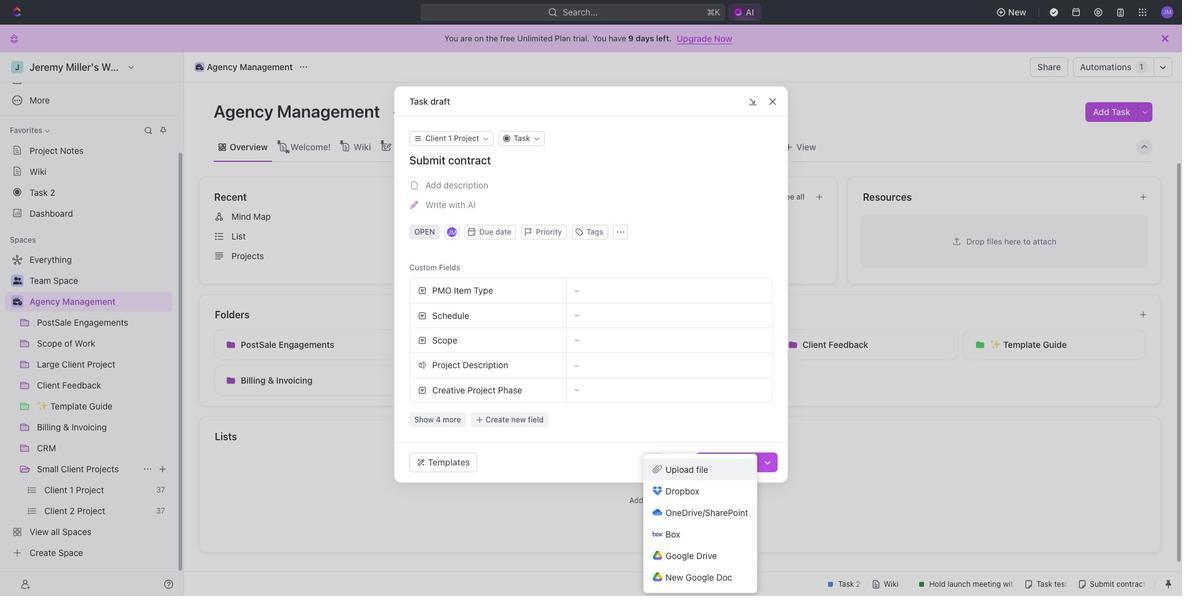 Task type: vqa. For each thing, say whether or not it's contained in the screenshot.
the bottommost Board
no



Task type: locate. For each thing, give the bounding box(es) containing it.
2 horizontal spatial project
[[468, 385, 496, 395]]

agency right business time image
[[207, 62, 237, 72]]

upload file
[[666, 464, 708, 474]]

‎task 2 link
[[5, 182, 172, 202]]

0 horizontal spatial wiki link
[[5, 161, 172, 181]]

0 vertical spatial agency management link
[[192, 60, 296, 75]]

2 vertical spatial list
[[682, 515, 695, 525]]

new for new
[[1008, 7, 1027, 17]]

google
[[666, 550, 694, 561], [686, 572, 714, 582]]

1 vertical spatial agency
[[214, 101, 273, 121]]

here
[[1005, 236, 1021, 246]]

1 vertical spatial wiki link
[[5, 161, 172, 181]]

no lists icon. image
[[656, 446, 705, 496]]

google inside 'button'
[[666, 550, 694, 561]]

0 vertical spatial small client projects
[[615, 375, 700, 386]]

0 horizontal spatial new
[[666, 572, 683, 582]]

0 horizontal spatial you
[[445, 33, 458, 43]]

new google doc button
[[644, 567, 758, 588]]

1 vertical spatial wiki
[[30, 166, 46, 176]]

google inside button
[[686, 572, 714, 582]]

2 vertical spatial project
[[468, 385, 496, 395]]

project
[[30, 145, 58, 155], [432, 360, 460, 370], [468, 385, 496, 395]]

client inside 'button'
[[640, 375, 664, 386]]

creative project phase
[[432, 385, 522, 395]]

add list
[[666, 515, 695, 525]]

1 horizontal spatial small
[[615, 375, 638, 386]]

project down favorites button
[[30, 145, 58, 155]]

0 vertical spatial small
[[615, 375, 638, 386]]

new inside new google doc button
[[666, 572, 683, 582]]

0 horizontal spatial projects
[[86, 464, 119, 474]]

0 vertical spatial google
[[666, 550, 694, 561]]

✨
[[990, 339, 1001, 350]]

0 horizontal spatial wiki
[[30, 166, 46, 176]]

google down box in the bottom of the page
[[666, 550, 694, 561]]

dashboard
[[30, 208, 73, 218]]

scope
[[432, 335, 457, 345], [428, 339, 454, 350]]

projects inside small client projects 'button'
[[666, 375, 700, 386]]

dropbox button
[[644, 480, 758, 502]]

small inside sidebar navigation
[[37, 464, 59, 474]]

add inside 'button'
[[426, 180, 441, 190]]

0 vertical spatial project
[[30, 145, 58, 155]]

project up crm
[[432, 360, 460, 370]]

untitled link
[[534, 207, 832, 227]]

0 horizontal spatial list
[[232, 231, 246, 241]]

add inside button
[[666, 515, 680, 525]]

2 vertical spatial agency
[[30, 296, 60, 307]]

you are on the free unlimited plan trial. you have 9 days left. upgrade now
[[445, 33, 732, 43]]

engagements
[[279, 339, 334, 350]]

0 vertical spatial wiki link
[[351, 138, 371, 155]]

1 vertical spatial new
[[666, 572, 683, 582]]

1 vertical spatial small
[[37, 464, 59, 474]]

2 horizontal spatial projects
[[666, 375, 700, 386]]

billing & invoicing
[[241, 375, 313, 386]]

0 horizontal spatial small client projects
[[37, 464, 119, 474]]

space
[[709, 496, 731, 505]]

1 horizontal spatial wiki link
[[351, 138, 371, 155]]

2 horizontal spatial list
[[682, 515, 695, 525]]

a
[[645, 496, 650, 505]]

small client projects button
[[589, 365, 771, 396]]

task inside the add task button
[[1112, 107, 1131, 117]]

1
[[1140, 62, 1144, 72]]

0 vertical spatial projects
[[232, 251, 264, 261]]

1 horizontal spatial list
[[668, 496, 681, 505]]

wiki link right welcome!
[[351, 138, 371, 155]]

tree
[[5, 250, 172, 563]]

are
[[461, 33, 472, 43]]

1 horizontal spatial task
[[733, 457, 751, 467]]

business time image
[[196, 64, 203, 70]]

project inside sidebar navigation
[[30, 145, 58, 155]]

wiki link
[[351, 138, 371, 155], [5, 161, 172, 181]]

0 vertical spatial new
[[1008, 7, 1027, 17]]

scope down schedule
[[432, 335, 457, 345]]

wiki
[[354, 141, 371, 152], [30, 166, 46, 176]]

share button
[[1030, 57, 1069, 77]]

👥
[[538, 232, 548, 241]]

task right create
[[733, 457, 751, 467]]

dashboards link
[[5, 70, 172, 89]]

1 horizontal spatial new
[[1008, 7, 1027, 17]]

organizational
[[394, 141, 453, 152]]

task inside create task button
[[733, 457, 751, 467]]

0 horizontal spatial client
[[61, 464, 84, 474]]

to left the your
[[683, 496, 690, 505]]

create task button
[[696, 453, 759, 472]]

overall process link
[[498, 138, 564, 155]]

see all button
[[776, 190, 810, 204]]

0 horizontal spatial to
[[683, 496, 690, 505]]

agency management link inside tree
[[30, 292, 170, 312]]

task for create task
[[733, 457, 751, 467]]

add down automations
[[1093, 107, 1110, 117]]

1 vertical spatial projects
[[666, 375, 700, 386]]

project notes
[[30, 145, 84, 155]]

wiki up ‎task
[[30, 166, 46, 176]]

agency
[[207, 62, 237, 72], [214, 101, 273, 121], [30, 296, 60, 307]]

small client projects link
[[37, 459, 138, 479]]

1 horizontal spatial small client projects
[[615, 375, 700, 386]]

to
[[1023, 236, 1031, 246], [683, 496, 690, 505]]

project description
[[432, 360, 508, 370]]

0 vertical spatial list
[[232, 231, 246, 241]]

you left the are
[[445, 33, 458, 43]]

1 vertical spatial client
[[640, 375, 664, 386]]

add a new list to your space
[[630, 496, 731, 505]]

agency right business time icon
[[30, 296, 60, 307]]

google down google drive 'button'
[[686, 572, 714, 582]]

dashboards
[[30, 74, 77, 84]]

agency management up "welcome!" link
[[214, 101, 384, 121]]

1 horizontal spatial project
[[432, 360, 460, 370]]

⌘k
[[707, 7, 721, 17]]

of
[[456, 339, 464, 350]]

template
[[1003, 339, 1041, 350]]

attach
[[1033, 236, 1057, 246]]

agency management link
[[192, 60, 296, 75], [30, 292, 170, 312]]

agency management inside sidebar navigation
[[30, 296, 116, 307]]

you left have
[[593, 33, 607, 43]]

add up box in the bottom of the page
[[666, 515, 680, 525]]

2 horizontal spatial task
[[1112, 107, 1131, 117]]

1 horizontal spatial wiki
[[354, 141, 371, 152]]

type
[[474, 285, 493, 296]]

task left draft
[[410, 96, 428, 106]]

2 vertical spatial task
[[733, 457, 751, 467]]

new inside new button
[[1008, 7, 1027, 17]]

0 horizontal spatial small
[[37, 464, 59, 474]]

scope inside "custom fields" element
[[432, 335, 457, 345]]

client feedback button
[[776, 329, 959, 360]]

map
[[253, 211, 271, 222]]

tree containing agency management
[[5, 250, 172, 563]]

0 horizontal spatial project
[[30, 145, 58, 155]]

1 vertical spatial small client projects
[[37, 464, 119, 474]]

small inside 'button'
[[615, 375, 638, 386]]

agency management right business time icon
[[30, 296, 116, 307]]

1 vertical spatial google
[[686, 572, 714, 582]]

1 horizontal spatial you
[[593, 33, 607, 43]]

favorites
[[10, 126, 42, 135]]

small client projects inside 'button'
[[615, 375, 700, 386]]

add for add list
[[666, 515, 680, 525]]

sidebar navigation
[[0, 52, 184, 596]]

add inside button
[[1093, 107, 1110, 117]]

0 vertical spatial client
[[803, 339, 827, 350]]

resource management
[[556, 231, 647, 241]]

pmo
[[432, 285, 452, 296]]

1 vertical spatial to
[[683, 496, 690, 505]]

small client projects
[[615, 375, 700, 386], [37, 464, 119, 474]]

1 vertical spatial task
[[1112, 107, 1131, 117]]

Task Name text field
[[410, 153, 775, 168]]

agency management right business time image
[[207, 62, 293, 72]]

0 horizontal spatial agency management link
[[30, 292, 170, 312]]

1 horizontal spatial client
[[640, 375, 664, 386]]

1 vertical spatial project
[[432, 360, 460, 370]]

spaces
[[10, 235, 36, 244]]

management inside tree
[[62, 296, 116, 307]]

add for add a new list to your space
[[630, 496, 643, 505]]

schedule
[[432, 310, 469, 321]]

to right here
[[1023, 236, 1031, 246]]

1 vertical spatial agency management
[[214, 101, 384, 121]]

agency inside tree
[[30, 296, 60, 307]]

automations
[[1080, 62, 1132, 72]]

1 vertical spatial agency management link
[[30, 292, 170, 312]]

scope left of
[[428, 339, 454, 350]]

add up write
[[426, 180, 441, 190]]

organizational chart
[[394, 141, 478, 152]]

management
[[240, 62, 293, 72], [277, 101, 380, 121], [595, 231, 647, 241], [62, 296, 116, 307]]

left.
[[656, 33, 672, 43]]

draft
[[430, 96, 450, 106]]

0 vertical spatial agency management
[[207, 62, 293, 72]]

1 horizontal spatial to
[[1023, 236, 1031, 246]]

business time image
[[13, 298, 22, 305]]

wiki link down project notes link
[[5, 161, 172, 181]]

2 horizontal spatial client
[[803, 339, 827, 350]]

scope inside button
[[428, 339, 454, 350]]

new google doc
[[666, 572, 732, 582]]

work
[[467, 339, 488, 350]]

project down description
[[468, 385, 496, 395]]

box
[[666, 529, 681, 539]]

task down automations
[[1112, 107, 1131, 117]]

add left a
[[630, 496, 643, 505]]

google drive button
[[644, 545, 758, 567]]

list
[[232, 231, 246, 241], [668, 496, 681, 505], [682, 515, 695, 525]]

2 vertical spatial projects
[[86, 464, 119, 474]]

2 vertical spatial agency management
[[30, 296, 116, 307]]

agency up the overview
[[214, 101, 273, 121]]

0 vertical spatial task
[[410, 96, 428, 106]]

add description button
[[406, 176, 777, 195]]

description
[[463, 360, 508, 370]]

add for add description
[[426, 180, 441, 190]]

1 horizontal spatial projects
[[232, 251, 264, 261]]

search...
[[563, 7, 598, 17]]

project notes link
[[5, 140, 172, 160]]

item
[[454, 285, 471, 296]]

resources button
[[863, 190, 1129, 204]]

mind map link
[[209, 207, 508, 227]]

description
[[444, 180, 488, 190]]

dashboard link
[[5, 203, 172, 223]]

wiki right welcome!
[[354, 141, 371, 152]]

2 vertical spatial client
[[61, 464, 84, 474]]



Task type: describe. For each thing, give the bounding box(es) containing it.
with
[[449, 199, 466, 210]]

2
[[50, 187, 55, 197]]

lists button
[[214, 429, 1147, 444]]

pencil image
[[410, 201, 419, 209]]

scope for scope of work
[[428, 339, 454, 350]]

recent
[[214, 192, 247, 203]]

now
[[714, 33, 732, 43]]

fields
[[439, 263, 460, 272]]

have
[[609, 33, 626, 43]]

invoicing
[[276, 375, 313, 386]]

file
[[696, 464, 708, 474]]

folders
[[215, 309, 250, 320]]

ai
[[468, 199, 476, 210]]

overall process
[[501, 141, 564, 152]]

creative
[[432, 385, 465, 395]]

0 vertical spatial wiki
[[354, 141, 371, 152]]

1 horizontal spatial agency management link
[[192, 60, 296, 75]]

dropbox
[[666, 486, 700, 496]]

9
[[629, 33, 634, 43]]

‎task
[[30, 187, 48, 197]]

add task button
[[1086, 102, 1138, 122]]

mind map
[[232, 211, 271, 222]]

crm
[[428, 375, 447, 386]]

free
[[500, 33, 515, 43]]

show 4 more button
[[410, 413, 466, 427]]

task for add task
[[1112, 107, 1131, 117]]

postsale engagements button
[[214, 329, 397, 360]]

list inside add list button
[[682, 515, 695, 525]]

custom
[[410, 263, 437, 272]]

more
[[443, 415, 461, 424]]

all
[[797, 192, 805, 201]]

upgrade
[[677, 33, 712, 43]]

unlimited
[[517, 33, 553, 43]]

welcome!
[[291, 141, 331, 152]]

postsale engagements
[[241, 339, 334, 350]]

custom fields element
[[410, 278, 773, 427]]

projects link
[[209, 246, 508, 266]]

doc
[[717, 572, 732, 582]]

project for project notes
[[30, 145, 58, 155]]

upload
[[666, 464, 694, 474]]

1 you from the left
[[445, 33, 458, 43]]

write with ai
[[426, 199, 476, 210]]

favorites button
[[5, 123, 55, 138]]

show
[[414, 415, 434, 424]]

create task
[[703, 457, 751, 467]]

guide
[[1043, 339, 1067, 350]]

upgrade now link
[[677, 33, 732, 43]]

drive
[[696, 550, 717, 561]]

small client projects inside tree
[[37, 464, 119, 474]]

projects inside projects link
[[232, 251, 264, 261]]

on
[[475, 33, 484, 43]]

new button
[[991, 2, 1034, 22]]

client inside button
[[803, 339, 827, 350]]

resource
[[556, 231, 593, 241]]

process
[[532, 141, 564, 152]]

resources
[[863, 192, 912, 203]]

overview
[[230, 141, 268, 152]]

write with ai button
[[406, 195, 777, 215]]

2 you from the left
[[593, 33, 607, 43]]

pmo item type
[[432, 285, 493, 296]]

lists
[[215, 431, 237, 442]]

see
[[781, 192, 795, 201]]

welcome! link
[[288, 138, 331, 155]]

see all
[[781, 192, 805, 201]]

client feedback
[[803, 339, 869, 350]]

list inside list link
[[232, 231, 246, 241]]

‎task 2
[[30, 187, 55, 197]]

the
[[486, 33, 498, 43]]

onedrive/sharepoint button
[[644, 502, 758, 523]]

new for new google doc
[[666, 572, 683, 582]]

phase
[[498, 385, 522, 395]]

add for add task
[[1093, 107, 1110, 117]]

scope for scope
[[432, 335, 457, 345]]

days
[[636, 33, 654, 43]]

client inside sidebar navigation
[[61, 464, 84, 474]]

billing
[[241, 375, 266, 386]]

notes
[[60, 145, 84, 155]]

drop
[[967, 236, 985, 246]]

mind
[[232, 211, 251, 222]]

projects inside small client projects link
[[86, 464, 119, 474]]

folders button
[[214, 307, 1129, 322]]

&
[[268, 375, 274, 386]]

tree inside sidebar navigation
[[5, 250, 172, 563]]

chart
[[455, 141, 478, 152]]

0 horizontal spatial task
[[410, 96, 428, 106]]

billing & invoicing button
[[214, 365, 397, 396]]

0 vertical spatial to
[[1023, 236, 1031, 246]]

1 vertical spatial list
[[668, 496, 681, 505]]

overview link
[[227, 138, 268, 155]]

project for project description
[[432, 360, 460, 370]]

feedback
[[829, 339, 869, 350]]

wiki inside sidebar navigation
[[30, 166, 46, 176]]

write
[[426, 199, 447, 210]]

share
[[1038, 62, 1061, 72]]

files
[[987, 236, 1002, 246]]

0 vertical spatial agency
[[207, 62, 237, 72]]

google drive
[[666, 550, 717, 561]]



